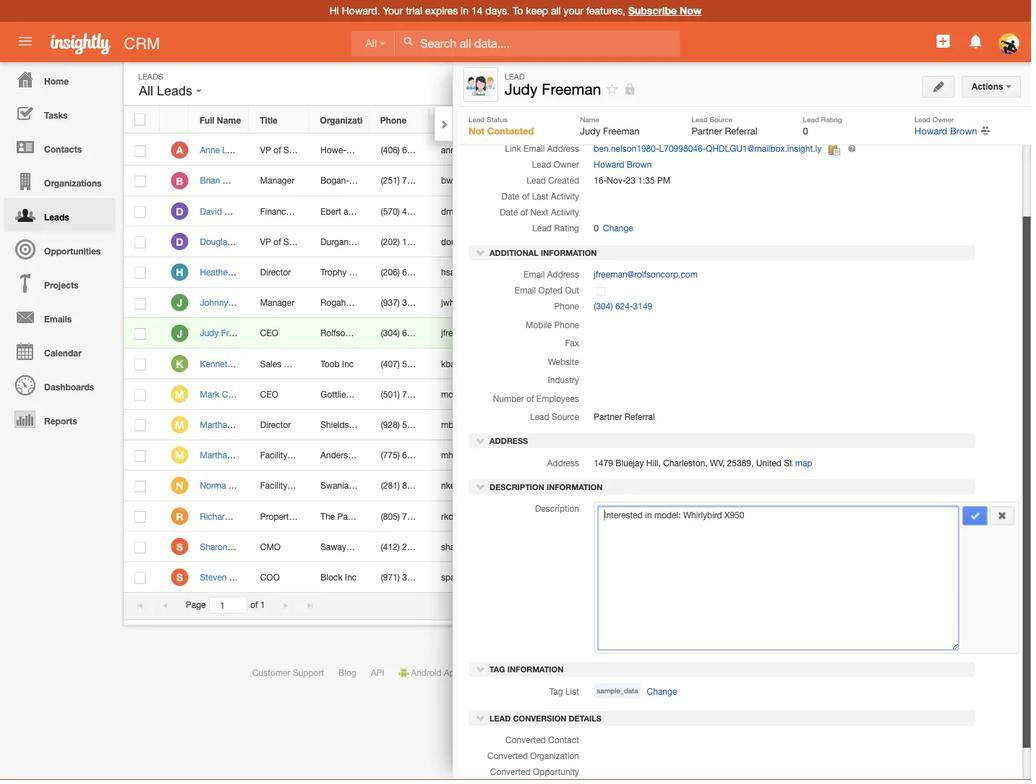 Task type: vqa. For each thing, say whether or not it's contained in the screenshot.
'Tasks' OPTION
no



Task type: locate. For each thing, give the bounding box(es) containing it.
sales right the bailey
[[260, 359, 282, 369]]

manager cell
[[249, 166, 309, 196], [249, 288, 309, 318]]

2 horizontal spatial name
[[580, 115, 599, 123]]

m link left martha bradley link
[[171, 416, 188, 434]]

6 open - notcontacted cell from the top
[[491, 379, 588, 410]]

16-nov-23 1:35 pm inside "r" row
[[562, 511, 639, 521]]

16-nov-23 1:35 pm cell for rkdiaz@padbergh.com
[[551, 502, 677, 532]]

open for (304) 624-3149
[[502, 328, 525, 338]]

brown inside a row
[[721, 145, 746, 155]]

navigation
[[0, 62, 116, 436]]

address down responsible
[[547, 144, 579, 154]]

rolfson corporation inside cell
[[321, 328, 399, 338]]

howard brown inside cell
[[689, 481, 746, 491]]

715-
[[402, 511, 420, 521]]

s link up page on the bottom left
[[171, 569, 188, 586]]

toob inc cell
[[309, 349, 370, 379]]

notcontacted down employees
[[534, 420, 588, 430]]

spayne@blockinc.com
[[441, 572, 528, 582]]

565468
[[402, 420, 431, 430]]

1:35 inside k row
[[606, 359, 623, 369]]

0 horizontal spatial status
[[487, 115, 508, 123]]

follow image
[[749, 144, 763, 158], [749, 175, 763, 188], [749, 205, 763, 219], [749, 388, 763, 402], [749, 419, 763, 432], [749, 480, 763, 494]]

0 vertical spatial description
[[490, 483, 545, 492]]

s link
[[171, 538, 188, 556], [171, 569, 188, 586]]

0 inside lead rating 0
[[803, 125, 809, 136]]

7 16-nov-23 1:35 pm cell from the top
[[551, 318, 677, 349]]

1 martha from the top
[[200, 420, 227, 430]]

3149 up 6906
[[420, 328, 440, 338]]

m link for mark carroll
[[171, 386, 188, 403]]

(407) 546-6906 cell
[[370, 349, 440, 379]]

16-nov-23 1:35 pm inside h row
[[562, 267, 639, 277]]

2 follow image from the top
[[749, 175, 763, 188]]

16-nov-23 1:35 pm inside the b "row"
[[562, 176, 639, 186]]

manager up the property manager
[[290, 481, 324, 491]]

2 director cell from the top
[[249, 410, 309, 440]]

status inside 'lead status not contacted'
[[487, 115, 508, 123]]

import
[[876, 250, 902, 260]]

list
[[566, 687, 579, 697]]

0 change
[[594, 224, 634, 234]]

5 open - notcontacted cell from the top
[[491, 318, 588, 349]]

facility manager cell down martha hudson facility manager anderson inc
[[249, 471, 324, 502]]

1:35 inside the b "row"
[[606, 176, 623, 186]]

judy down johnny
[[200, 328, 219, 338]]

open - notcontacted cell for mhudson@andersoninc.com
[[491, 440, 588, 471]]

closed for a
[[502, 145, 536, 155]]

smartmerge leads link
[[820, 152, 893, 162]]

1 follow image from the top
[[749, 144, 763, 158]]

manager down shields
[[290, 450, 324, 460]]

anne.lynch@howeblanda.com cell
[[430, 135, 557, 166]]

1 d link from the top
[[171, 203, 188, 220]]

projects
[[44, 280, 79, 290]]

ceo cell
[[249, 318, 309, 349], [249, 379, 309, 410]]

2 closed - disqualified cell from the top
[[491, 166, 590, 196]]

pm for rkdiaz@padbergh.com
[[625, 511, 639, 521]]

activity right last
[[551, 192, 579, 202]]

0 horizontal spatial app
[[444, 668, 460, 678]]

0 horizontal spatial change
[[603, 224, 634, 234]]

2 vertical spatial information
[[508, 666, 564, 675]]

1 vertical spatial source
[[552, 412, 579, 422]]

closed inside "r" row
[[502, 511, 536, 521]]

1 closed - disqualified from the top
[[502, 145, 590, 155]]

days.
[[486, 5, 510, 17]]

information
[[541, 248, 597, 258], [547, 483, 603, 492], [508, 666, 564, 675]]

pm inside h row
[[625, 267, 639, 277]]

llc up the padberg company
[[369, 481, 385, 491]]

4 closed from the top
[[502, 511, 536, 521]]

(937) 360-8462 cell
[[370, 288, 440, 318]]

12 16-nov-23 1:35 pm cell from the top
[[551, 471, 677, 502]]

notcontacted for jwheeler@rgf.com
[[534, 298, 588, 308]]

0 horizontal spatial partner
[[594, 412, 622, 422]]

1 vertical spatial (304)
[[381, 328, 400, 338]]

ben.nelson1980-
[[594, 144, 659, 154]]

tag left the list
[[550, 687, 563, 697]]

closed - disqualified inside k row
[[502, 359, 590, 369]]

follow image inside d row
[[749, 236, 763, 249]]

description for description information
[[490, 483, 545, 492]]

23 for nkennedy@swaniawskillc.com
[[594, 481, 604, 491]]

blog link
[[339, 668, 357, 678]]

closed inside a row
[[502, 145, 536, 155]]

1 vertical spatial change link
[[599, 221, 634, 236]]

kbailey@toobinc.com cell
[[430, 349, 524, 379]]

email for email opted out
[[515, 286, 536, 296]]

1:35 for sharon.little@sawayn.com
[[606, 542, 623, 552]]

notcontacted up opted
[[534, 267, 588, 277]]

nov- for jfreeman@rolfsoncorp.com
[[575, 328, 594, 338]]

hi
[[330, 5, 339, 17]]

1 vp of sales cell from the top
[[249, 135, 309, 166]]

leads down crm
[[157, 84, 192, 98]]

1 vertical spatial corporation
[[353, 328, 399, 338]]

1 vertical spatial s
[[176, 572, 183, 584]]

16- inside a row
[[562, 145, 575, 155]]

- for kbailey@toobinc.com
[[539, 359, 542, 369]]

0 vertical spatial rolfson corporation
[[594, 96, 672, 106]]

cell
[[677, 166, 738, 196], [774, 166, 810, 196], [430, 196, 491, 227], [677, 196, 738, 227], [774, 196, 810, 227], [430, 227, 491, 257], [774, 257, 810, 288], [677, 288, 738, 318], [774, 288, 810, 318], [124, 318, 160, 349], [677, 318, 738, 349], [774, 318, 810, 349], [677, 349, 738, 379], [774, 349, 810, 379], [677, 379, 738, 410], [774, 379, 810, 410], [677, 410, 738, 440], [491, 532, 551, 563], [677, 532, 738, 563], [774, 532, 810, 563], [491, 563, 551, 593], [677, 563, 738, 593], [774, 563, 810, 593]]

0 vertical spatial martha
[[200, 420, 227, 430]]

number of employees
[[493, 394, 579, 404]]

organization
[[530, 96, 579, 106], [320, 115, 373, 125], [530, 751, 579, 762]]

1 vertical spatial sales
[[284, 237, 305, 247]]

0 vertical spatial partner
[[692, 125, 722, 136]]

23 inside "r" row
[[594, 511, 604, 521]]

14
[[472, 5, 483, 17]]

1 d row from the top
[[124, 196, 810, 227]]

1 j row from the top
[[124, 288, 810, 318]]

2 j row from the top
[[124, 318, 810, 349]]

closed - disqualified cell
[[491, 135, 590, 166], [491, 166, 590, 196], [491, 349, 590, 379], [491, 502, 590, 532]]

1 vertical spatial information
[[547, 483, 603, 492]]

8 open - notcontacted cell from the top
[[491, 440, 588, 471]]

0 vertical spatial m link
[[171, 386, 188, 403]]

facility manager cell
[[249, 440, 324, 471], [249, 471, 324, 502]]

1 director cell from the top
[[249, 257, 309, 288]]

the
[[321, 511, 335, 521]]

referral up bluejay
[[625, 412, 655, 422]]

manager down sanders
[[260, 298, 295, 308]]

9 16-nov-23 1:35 pm cell from the top
[[551, 379, 677, 410]]

4 16-nov-23 1:35 pm cell from the top
[[551, 227, 677, 257]]

leads up opportunities link
[[44, 212, 69, 222]]

freeman up ben.nelson1980-
[[603, 125, 640, 136]]

qhdlgu1@mailbox.insight.ly
[[706, 144, 822, 154]]

open for (928) 565468
[[502, 420, 525, 430]]

open left next
[[502, 206, 525, 216]]

disqualified up last
[[545, 176, 590, 186]]

d link for douglas baker vp of sales
[[171, 233, 188, 250]]

howard brown inside m row
[[689, 450, 746, 460]]

1 j link from the top
[[171, 294, 188, 311]]

1 vertical spatial organization
[[320, 115, 373, 125]]

1 s from the top
[[176, 541, 183, 553]]

16-nov-23 1:35 pm for kbailey@toobinc.com
[[562, 359, 639, 369]]

16-nov-23 1:35 pm cell for jfreeman@rolfsoncorp.com
[[551, 318, 677, 349]]

vp
[[260, 145, 271, 155], [260, 237, 271, 247]]

howard inside cell
[[689, 481, 719, 491]]

nkennedy@swaniawskillc.com cell
[[430, 471, 558, 502]]

m up n link
[[175, 450, 184, 462]]

facility for n
[[260, 481, 287, 491]]

1 horizontal spatial partner
[[692, 125, 722, 136]]

1 vertical spatial director
[[260, 267, 291, 277]]

follow image inside a row
[[749, 144, 763, 158]]

1 vertical spatial director cell
[[249, 410, 309, 440]]

source for lead source
[[552, 412, 579, 422]]

bailey
[[235, 359, 258, 369]]

(304)
[[594, 301, 613, 312], [381, 328, 400, 338]]

david
[[200, 206, 222, 216]]

judy up email address lead status
[[505, 80, 538, 98]]

1 vertical spatial rolfson
[[321, 328, 350, 338]]

all down howard.
[[366, 38, 377, 49]]

open
[[601, 112, 626, 122], [502, 206, 525, 216], [502, 237, 525, 247], [502, 267, 525, 277], [502, 298, 525, 308], [502, 328, 525, 338], [502, 389, 525, 399], [502, 420, 525, 430], [502, 450, 525, 460], [502, 481, 525, 491]]

1:35 inside n row
[[606, 481, 623, 491]]

lead owner down the link email address
[[532, 160, 579, 170]]

- for hsanders@trophygroup.com
[[528, 267, 531, 277]]

steven
[[200, 572, 227, 582]]

howard brown link for d
[[689, 237, 746, 247]]

open - notcontacted for jfreeman@rolfsoncorp.com
[[502, 328, 588, 338]]

863-
[[402, 481, 420, 491]]

pm inside k row
[[625, 359, 639, 369]]

j link
[[171, 294, 188, 311], [171, 325, 188, 342]]

2 martha from the top
[[200, 450, 227, 460]]

6 follow image from the top
[[749, 480, 763, 494]]

j link down h at the left top
[[171, 294, 188, 311]]

closed - disqualified inside a row
[[502, 145, 590, 155]]

navigation containing home
[[0, 62, 116, 436]]

sawayn
[[321, 542, 351, 552]]

0 horizontal spatial rating
[[554, 224, 579, 234]]

open up "mbradley@shieldsgigot.com"
[[502, 389, 525, 399]]

23 for mhudson@andersoninc.com
[[594, 450, 604, 460]]

facility inside n row
[[260, 481, 287, 491]]

status up responsible
[[554, 112, 579, 122]]

llc inside cell
[[376, 145, 392, 155]]

tag list
[[550, 687, 579, 697]]

(304) down "jfreeman@rolfsoncorp.com" link
[[594, 301, 613, 312]]

ceo inside cell
[[260, 389, 278, 399]]

2 16-nov-23 1:35 pm cell from the top
[[551, 166, 677, 196]]

11 16-nov-23 1:35 pm cell from the top
[[551, 440, 677, 471]]

manager up finance
[[260, 176, 295, 186]]

16-nov-23 1:35 pm cell for anne.lynch@howeblanda.com
[[551, 135, 677, 166]]

1 vertical spatial vp
[[260, 237, 271, 247]]

of right number in the bottom of the page
[[527, 394, 534, 404]]

notcontacted down opted
[[534, 298, 588, 308]]

row containing full name
[[124, 106, 809, 133]]

gottlieb, schultz and d'amore cell
[[309, 379, 438, 410]]

624-
[[616, 301, 633, 312], [402, 328, 420, 338]]

6906
[[420, 359, 440, 369]]

nov- inside a row
[[575, 145, 594, 155]]

1 s row from the top
[[124, 532, 810, 563]]

2 chevron down image from the top
[[476, 436, 486, 446]]

10 16-nov-23 1:35 pm cell from the top
[[551, 410, 677, 440]]

vp of sales cell for a
[[249, 135, 309, 166]]

johnny wheeler link
[[200, 298, 270, 308]]

1 horizontal spatial created
[[584, 115, 617, 125]]

0 horizontal spatial (304)
[[381, 328, 400, 338]]

policy
[[719, 668, 743, 678]]

all leads button
[[135, 80, 205, 102]]

ben.nelson1980-l70998046-qhdlgu1@mailbox.insight.ly
[[594, 144, 822, 154]]

624- down "jfreeman@rolfsoncorp.com" link
[[616, 301, 633, 312]]

inc
[[342, 359, 354, 369], [360, 450, 372, 460], [345, 572, 357, 582]]

2 vertical spatial change link
[[643, 685, 677, 703]]

ceo cell down kenneth bailey sales manager toob inc
[[249, 379, 309, 410]]

h row
[[124, 257, 810, 288]]

kenneth
[[200, 359, 232, 369]]

0 vertical spatial rolfson
[[594, 96, 624, 106]]

sharon.little@sawayn.com cell
[[430, 532, 542, 563]]

16- for hsanders@trophygroup.com
[[562, 267, 575, 277]]

1 j from the top
[[177, 297, 183, 309]]

lead owner up ben.nelson1980-l70998046-qhdlgu1@mailbox.insight.ly link
[[688, 115, 738, 125]]

m row
[[124, 379, 810, 410], [124, 410, 810, 440], [124, 440, 810, 471]]

brown inside m row
[[721, 450, 746, 460]]

8462
[[420, 298, 440, 308]]

j up k link
[[177, 328, 183, 339]]

closed - disqualified inside the b "row"
[[502, 176, 590, 186]]

vp of sales cell
[[249, 135, 309, 166], [249, 227, 309, 257]]

1 facility from the top
[[260, 450, 287, 460]]

0 vertical spatial llc
[[376, 145, 392, 155]]

rating inside lead rating 0
[[821, 115, 842, 123]]

freeman up lead status
[[542, 80, 601, 98]]

manager inside cell
[[260, 176, 295, 186]]

2 vertical spatial sales
[[260, 359, 282, 369]]

d row up (206) 645-7995 hsanders@trophygroup.com
[[124, 227, 810, 257]]

follow image inside m row
[[749, 449, 763, 463]]

0 up qhdlgu1@mailbox.insight.ly
[[803, 125, 809, 136]]

open - notcontacted inside h row
[[502, 267, 588, 277]]

2 closed - disqualified from the top
[[502, 176, 590, 186]]

sales manager cell
[[249, 349, 318, 379]]

and inside m row
[[387, 389, 402, 399]]

chevron down image for address
[[476, 436, 486, 446]]

lead image
[[467, 70, 496, 99]]

user responsible
[[511, 128, 579, 138]]

martha
[[200, 420, 227, 430], [200, 450, 227, 460]]

5824
[[420, 176, 440, 186]]

(202) 168-3484 cell
[[370, 227, 440, 257]]

2 d link from the top
[[171, 233, 188, 250]]

pm inside n row
[[625, 481, 639, 491]]

2 m link from the top
[[171, 416, 188, 434]]

2 vertical spatial m link
[[171, 447, 188, 464]]

lead owner down new
[[915, 115, 954, 123]]

0 horizontal spatial rolfson corporation
[[321, 328, 399, 338]]

disqualified inside k row
[[545, 359, 590, 369]]

- inside "r" row
[[539, 511, 542, 521]]

your
[[564, 5, 584, 17]]

1 horizontal spatial rating
[[821, 115, 842, 123]]

3 closed from the top
[[502, 359, 536, 369]]

lead created up last
[[527, 176, 579, 186]]

notcontacted inside h row
[[534, 267, 588, 277]]

2 facility from the top
[[260, 481, 287, 491]]

j row down jwheeler@rgf.com
[[124, 318, 810, 349]]

martha hudson facility manager anderson inc
[[200, 450, 372, 460]]

white image
[[403, 36, 413, 46]]

2 s from the top
[[176, 572, 183, 584]]

1 horizontal spatial 0
[[803, 125, 809, 136]]

chevron down image left conversion
[[476, 714, 486, 724]]

1 ceo cell from the top
[[249, 318, 309, 349]]

closed - disqualified for k
[[502, 359, 590, 369]]

0 vertical spatial director
[[293, 206, 324, 216]]

0 vertical spatial 3149
[[633, 301, 653, 312]]

1 vertical spatial martha
[[200, 450, 227, 460]]

information up tag list
[[508, 666, 564, 675]]

1 vp from the top
[[260, 145, 271, 155]]

cancel image
[[998, 511, 1008, 522]]

0 vertical spatial d link
[[171, 203, 188, 220]]

and right ebert
[[344, 206, 358, 216]]

nov- inside k row
[[575, 359, 594, 369]]

4 closed - disqualified from the top
[[502, 511, 590, 521]]

2433
[[420, 481, 440, 491]]

right click to copy email address image
[[829, 144, 841, 156]]

1 m from the top
[[175, 389, 184, 400]]

n row
[[124, 471, 810, 502]]

2 j link from the top
[[171, 325, 188, 342]]

pm for anne.lynch@howeblanda.com
[[625, 145, 639, 155]]

company
[[373, 511, 410, 521]]

4 follow image from the top
[[749, 388, 763, 402]]

follow image for bwhite@boganinc.com
[[749, 175, 763, 188]]

partner up "1479"
[[594, 412, 622, 422]]

all
[[366, 38, 377, 49], [139, 84, 153, 98]]

0 vertical spatial created
[[584, 115, 617, 125]]

2 ceo cell from the top
[[249, 379, 309, 410]]

2 m row from the top
[[124, 410, 810, 440]]

1 closed from the top
[[502, 145, 536, 155]]

(971) 344-9290 cell
[[370, 563, 440, 593]]

sons left (570)
[[361, 206, 381, 216]]

notcontacted up l70998046-
[[634, 112, 692, 122]]

closed inside k row
[[502, 359, 536, 369]]

follow image for durgan and sons (202) 168-3484
[[749, 236, 763, 249]]

judy right responsible
[[580, 125, 601, 136]]

director
[[293, 206, 324, 216], [260, 267, 291, 277], [260, 420, 291, 430]]

16-nov-23 1:35 pm inside k row
[[562, 359, 639, 369]]

source up ben.nelson1980-l70998046-qhdlgu1@mailbox.insight.ly link
[[710, 115, 733, 123]]

1:35 for rkdiaz@padbergh.com
[[606, 511, 623, 521]]

follow image inside the b "row"
[[749, 175, 763, 188]]

2 m from the top
[[175, 419, 184, 431]]

2 manager cell from the top
[[249, 288, 309, 318]]

api
[[371, 668, 385, 678]]

0 vertical spatial corporation
[[626, 96, 672, 106]]

wheeler
[[231, 298, 262, 308]]

1 manager cell from the top
[[249, 166, 309, 196]]

tag for tag information
[[490, 666, 505, 675]]

address up out at the top right of the page
[[547, 270, 579, 280]]

information down lead rating
[[541, 248, 597, 258]]

corporation inside rolfson corporation cell
[[353, 328, 399, 338]]

howard brown inside "r" row
[[689, 511, 746, 521]]

16-nov-23 1:35 pm cell for jwheeler@rgf.com
[[551, 288, 677, 318]]

notcontacted for mcarroll@gsd.com
[[534, 389, 588, 399]]

9 open - notcontacted cell from the top
[[491, 471, 588, 502]]

None checkbox
[[135, 145, 146, 157], [135, 206, 146, 218], [135, 328, 146, 340], [135, 359, 146, 371], [135, 390, 146, 401], [135, 512, 146, 523], [135, 542, 146, 554], [135, 573, 146, 584], [135, 145, 146, 157], [135, 206, 146, 218], [135, 328, 146, 340], [135, 359, 146, 371], [135, 390, 146, 401], [135, 512, 146, 523], [135, 542, 146, 554], [135, 573, 146, 584]]

phone up (406)
[[380, 115, 407, 125]]

nov- inside n row
[[575, 481, 594, 491]]

information for tag list
[[508, 666, 564, 675]]

7 open - notcontacted cell from the top
[[491, 410, 588, 440]]

16-nov-23 1:35 pm cell
[[551, 135, 677, 166], [551, 166, 677, 196], [551, 196, 677, 227], [551, 227, 677, 257], [551, 257, 677, 288], [551, 288, 677, 318], [551, 318, 677, 349], [551, 349, 677, 379], [551, 379, 677, 410], [551, 410, 677, 440], [551, 440, 677, 471], [551, 471, 677, 502], [551, 502, 677, 532], [551, 532, 677, 563], [551, 563, 677, 593]]

1 disqualified from the top
[[545, 145, 590, 155]]

trophy
[[321, 267, 347, 277]]

sales inside d row
[[284, 237, 305, 247]]

1 m link from the top
[[171, 386, 188, 403]]

9290
[[420, 572, 440, 582]]

app for android app
[[444, 668, 460, 678]]

5 follow image from the top
[[749, 419, 763, 432]]

closed - disqualified inside "r" row
[[502, 511, 590, 521]]

0 horizontal spatial referral
[[625, 412, 655, 422]]

0 horizontal spatial title
[[260, 115, 278, 125]]

4 closed - disqualified cell from the top
[[491, 502, 590, 532]]

lead created up responsible
[[561, 115, 617, 125]]

2 closed from the top
[[502, 176, 536, 186]]

director cell
[[249, 257, 309, 288], [249, 410, 309, 440]]

open - notcontacted inside n row
[[502, 481, 588, 491]]

sanders
[[233, 267, 265, 277]]

d up h "link"
[[176, 236, 183, 248]]

follow image for anne.lynch@howeblanda.com
[[749, 144, 763, 158]]

s down r
[[176, 541, 183, 553]]

2 vertical spatial organization
[[530, 751, 579, 762]]

pm for spayne@blockinc.com
[[625, 572, 639, 582]]

follow image for mbradley@shieldsgigot.com
[[749, 419, 763, 432]]

blog
[[339, 668, 357, 678]]

follow image inside n row
[[749, 480, 763, 494]]

16-nov-23 1:35 pm cell for mhudson@andersoninc.com
[[551, 440, 677, 471]]

1738
[[420, 389, 440, 399]]

pm for sharon.little@sawayn.com
[[625, 542, 639, 552]]

open - notcontacted cell
[[491, 196, 588, 227], [491, 227, 588, 257], [491, 257, 588, 288], [491, 288, 588, 318], [491, 318, 588, 349], [491, 379, 588, 410], [491, 410, 588, 440], [491, 440, 588, 471], [491, 471, 588, 502]]

1 horizontal spatial referral
[[725, 125, 758, 136]]

13 16-nov-23 1:35 pm cell from the top
[[551, 502, 677, 532]]

address inside row
[[466, 115, 500, 125]]

16- for kbailey@toobinc.com
[[562, 359, 575, 369]]

director cell up martha hudson facility manager anderson inc
[[249, 410, 309, 440]]

vp right the baker
[[260, 237, 271, 247]]

0 vertical spatial manager cell
[[249, 166, 309, 196]]

1 vertical spatial s link
[[171, 569, 188, 586]]

0 vertical spatial inc
[[342, 359, 354, 369]]

and left the farrell
[[390, 298, 405, 308]]

judy freeman ceo
[[200, 328, 278, 338]]

s link for steven payne
[[171, 569, 188, 586]]

(251) 735-5824 cell
[[370, 166, 440, 196]]

0 vertical spatial all
[[366, 38, 377, 49]]

the padberg company cell
[[309, 502, 410, 532]]

1
[[260, 600, 265, 610]]

row
[[124, 106, 809, 133]]

responsible
[[532, 128, 579, 138]]

facility
[[260, 450, 287, 460], [260, 481, 287, 491]]

2 s row from the top
[[124, 563, 810, 593]]

16-nov-23 1:35 pm for anne.lynch@howeblanda.com
[[562, 145, 639, 155]]

0 vertical spatial jfreeman@rolfsoncorp.com
[[594, 270, 698, 280]]

s left steven
[[176, 572, 183, 584]]

j row
[[124, 288, 810, 318], [124, 318, 810, 349]]

- inside a row
[[539, 145, 542, 155]]

opportunities link
[[4, 232, 116, 266]]

(206) 645-7995 cell
[[370, 257, 440, 288]]

0 right lead rating
[[594, 224, 599, 234]]

3 disqualified from the top
[[545, 359, 590, 369]]

0 vertical spatial facility
[[260, 450, 287, 460]]

None checkbox
[[135, 114, 145, 125], [135, 176, 146, 187], [135, 237, 146, 248], [135, 267, 146, 279], [135, 298, 146, 310], [135, 420, 146, 432], [135, 451, 146, 462], [135, 481, 146, 493], [135, 114, 145, 125], [135, 176, 146, 187], [135, 237, 146, 248], [135, 267, 146, 279], [135, 298, 146, 310], [135, 420, 146, 432], [135, 451, 146, 462], [135, 481, 146, 493]]

1 vertical spatial 0
[[594, 224, 599, 234]]

sharon little
[[200, 542, 249, 552]]

1 m row from the top
[[124, 379, 810, 410]]

- inside k row
[[539, 359, 542, 369]]

m link for martha hudson
[[171, 447, 188, 464]]

david matthews finance director ebert and sons (570) 412-6279
[[200, 206, 440, 216]]

chevron down image for tag list
[[476, 665, 486, 675]]

director for m
[[260, 420, 291, 430]]

2 j from the top
[[177, 328, 183, 339]]

activity up lead rating
[[551, 208, 579, 218]]

2 facility manager cell from the top
[[249, 471, 324, 502]]

1 horizontal spatial lead owner
[[688, 115, 738, 125]]

follow image inside h row
[[749, 266, 763, 280]]

director for h
[[260, 267, 291, 277]]

disqualified inside "r" row
[[545, 511, 590, 521]]

brown inside cell
[[721, 481, 746, 491]]

follow image
[[606, 82, 619, 96], [749, 236, 763, 249], [749, 266, 763, 280], [749, 297, 763, 310], [749, 327, 763, 341], [749, 358, 763, 371], [749, 449, 763, 463], [749, 510, 763, 524], [749, 541, 763, 555], [749, 571, 763, 585]]

0 horizontal spatial all
[[139, 84, 153, 98]]

nov- for jwheeler@rgf.com
[[575, 298, 594, 308]]

23 for jwheeler@rgf.com
[[594, 298, 604, 308]]

lead inside lead source partner referral
[[692, 115, 708, 123]]

manager cell up finance
[[249, 166, 309, 196]]

director cell for h
[[249, 257, 309, 288]]

howard brown
[[915, 125, 978, 136], [594, 128, 652, 138], [689, 145, 746, 155], [594, 160, 652, 170], [689, 237, 746, 247], [689, 267, 746, 277], [689, 450, 746, 460], [689, 481, 746, 491], [689, 511, 746, 521]]

3 closed - disqualified from the top
[[502, 359, 590, 369]]

1:35 for mhudson@andersoninc.com
[[606, 450, 623, 460]]

open - notcontacted for mhudson@andersoninc.com
[[502, 450, 588, 460]]

tag right 'android app'
[[490, 666, 505, 675]]

1 s link from the top
[[171, 538, 188, 556]]

1 vertical spatial date
[[500, 208, 518, 218]]

row group containing a
[[124, 135, 810, 593]]

closed inside the b "row"
[[502, 176, 536, 186]]

partner up ben.nelson1980-l70998046-qhdlgu1@mailbox.insight.ly link
[[692, 125, 722, 136]]

15 16-nov-23 1:35 pm cell from the top
[[551, 563, 677, 593]]

website
[[548, 357, 579, 367]]

3 m link from the top
[[171, 447, 188, 464]]

owner down new
[[933, 115, 954, 123]]

0 vertical spatial date
[[502, 192, 520, 202]]

open inside h row
[[502, 267, 525, 277]]

2 s link from the top
[[171, 569, 188, 586]]

1 vertical spatial created
[[549, 176, 579, 186]]

3 open - notcontacted cell from the top
[[491, 257, 588, 288]]

1:35 inside h row
[[606, 267, 623, 277]]

pm inside the b "row"
[[625, 176, 639, 186]]

privacy policy
[[688, 668, 743, 678]]

martha up norma
[[200, 450, 227, 460]]

23 for kbailey@toobinc.com
[[594, 359, 604, 369]]

nov- inside the b "row"
[[575, 176, 594, 186]]

howard brown link for m
[[689, 450, 746, 460]]

d for david matthews
[[176, 205, 183, 217]]

inc inside m row
[[360, 450, 372, 460]]

1 vertical spatial d
[[176, 236, 183, 248]]

(501) 733-1738 cell
[[370, 379, 440, 410]]

closed up number in the bottom of the page
[[502, 359, 536, 369]]

0 horizontal spatial 3149
[[420, 328, 440, 338]]

of left last
[[522, 192, 530, 202]]

16-nov-23 1:35 pm for spayne@blockinc.com
[[562, 572, 639, 582]]

all for all leads
[[139, 84, 153, 98]]

information for description
[[547, 483, 603, 492]]

6 16-nov-23 1:35 pm cell from the top
[[551, 288, 677, 318]]

d row
[[124, 196, 810, 227], [124, 227, 810, 257]]

j down h at the left top
[[177, 297, 183, 309]]

3 m from the top
[[175, 450, 184, 462]]

16- inside the b "row"
[[562, 176, 575, 186]]

customer support
[[252, 668, 324, 678]]

mhudson@andersoninc.com cell
[[430, 440, 552, 471]]

16-nov-23 1:35 pm cell for spayne@blockinc.com
[[551, 563, 677, 593]]

2 vertical spatial change
[[647, 687, 677, 697]]

notcontacted inside n row
[[534, 481, 588, 491]]

notcontacted up the description information
[[534, 450, 588, 460]]

brown
[[950, 125, 978, 136], [627, 128, 652, 138], [721, 145, 746, 155], [627, 160, 652, 170], [721, 237, 746, 247], [721, 267, 746, 277], [721, 450, 746, 460], [721, 481, 746, 491], [721, 511, 746, 521]]

0 vertical spatial referral
[[725, 125, 758, 136]]

1 horizontal spatial 3149
[[633, 301, 653, 312]]

lead owner
[[688, 115, 738, 125], [915, 115, 954, 123], [532, 160, 579, 170]]

16- inside n row
[[562, 481, 575, 491]]

1 horizontal spatial source
[[710, 115, 733, 123]]

1:35 for jwheeler@rgf.com
[[606, 298, 623, 308]]

1 facility manager cell from the top
[[249, 440, 324, 471]]

23 inside a row
[[594, 145, 604, 155]]

0 vertical spatial director cell
[[249, 257, 309, 288]]

s row
[[124, 532, 810, 563], [124, 563, 810, 593]]

0 vertical spatial sales
[[284, 145, 305, 155]]

2 horizontal spatial change link
[[700, 110, 734, 125]]

closed - disqualified cell for r
[[491, 502, 590, 532]]

subscribe now link
[[629, 5, 702, 17]]

the padberg company
[[321, 511, 410, 521]]

fax
[[565, 338, 579, 349]]

16- for spayne@blockinc.com
[[562, 572, 575, 582]]

row group
[[124, 135, 810, 593]]

0 vertical spatial tag
[[490, 666, 505, 675]]

mbradley@shieldsgigot.com cell
[[430, 410, 551, 440]]

trial
[[406, 5, 423, 17]]

chevron down image
[[476, 248, 486, 258], [476, 436, 486, 446], [476, 665, 486, 675], [476, 714, 486, 724]]

3 chevron down image from the top
[[476, 665, 486, 675]]

anderson inc cell
[[309, 440, 372, 471]]

mark carroll
[[200, 389, 247, 399]]

disqualified down responsible
[[545, 145, 590, 155]]

change link up "jfreeman@rolfsoncorp.com" link
[[599, 221, 634, 236]]

nov- for nkennedy@swaniawskillc.com
[[575, 481, 594, 491]]

3 closed - disqualified cell from the top
[[491, 349, 590, 379]]

manager
[[260, 176, 295, 186], [260, 298, 295, 308], [284, 359, 318, 369], [290, 450, 324, 460], [290, 481, 324, 491], [296, 511, 330, 521]]

1 horizontal spatial jfreeman@rolfsoncorp.com
[[594, 270, 698, 280]]

email
[[441, 115, 464, 125], [524, 144, 545, 154], [524, 270, 545, 280], [515, 286, 536, 296]]

4 open - notcontacted cell from the top
[[491, 288, 588, 318]]

2 d from the top
[[176, 236, 183, 248]]

3 follow image from the top
[[749, 205, 763, 219]]

inc for m
[[360, 450, 372, 460]]

2 vp of sales cell from the top
[[249, 227, 309, 257]]

app right android
[[444, 668, 460, 678]]

16-nov-23 1:35 pm cell for nkennedy@swaniawskillc.com
[[551, 471, 677, 502]]

s row up (971) 344-9290 spayne@blockinc.com
[[124, 532, 810, 563]]

closed
[[502, 145, 536, 155], [502, 176, 536, 186], [502, 359, 536, 369], [502, 511, 536, 521]]

title up lead status
[[563, 80, 579, 91]]

1 vertical spatial description
[[535, 504, 579, 514]]

16-nov-23 1:35 pm cell for bwhite@boganinc.com
[[551, 166, 677, 196]]

2 vertical spatial inc
[[345, 572, 357, 582]]

status inside row
[[524, 115, 550, 125]]

notcontacted up fax at top right
[[534, 328, 588, 338]]

5 16-nov-23 1:35 pm cell from the top
[[551, 257, 677, 288]]

Description text field
[[598, 506, 959, 651]]

closed - disqualified for a
[[502, 145, 590, 155]]

1 horizontal spatial change link
[[643, 685, 677, 703]]

sharon.little@sawayn.com
[[441, 542, 542, 552]]

1:35 for anne.lynch@howeblanda.com
[[606, 145, 623, 155]]

android app
[[411, 668, 460, 678]]

open - notcontacted up the description information
[[502, 450, 588, 460]]

open - notcontacted for nkennedy@swaniawskillc.com
[[502, 481, 588, 491]]

16- inside h row
[[562, 267, 575, 277]]

0 horizontal spatial 624-
[[402, 328, 420, 338]]

2 vertical spatial ceo
[[260, 389, 278, 399]]

1 d from the top
[[176, 205, 183, 217]]

inc right toob
[[342, 359, 354, 369]]

1 vertical spatial j
[[177, 328, 183, 339]]

2 disqualified from the top
[[545, 176, 590, 186]]

emails
[[44, 314, 72, 324]]

23 inside n row
[[594, 481, 604, 491]]

director cell for m
[[249, 410, 309, 440]]

1 closed - disqualified cell from the top
[[491, 135, 590, 166]]

8 16-nov-23 1:35 pm cell from the top
[[551, 349, 677, 379]]

notifications image
[[968, 33, 985, 50]]

m link left mark
[[171, 386, 188, 403]]

little
[[230, 542, 249, 552]]

0 vertical spatial change link
[[700, 110, 734, 125]]

0 horizontal spatial 0
[[594, 224, 599, 234]]

open - notcontacted down the industry
[[502, 389, 588, 399]]

4 chevron down image from the top
[[476, 714, 486, 724]]

director right bradley
[[260, 420, 291, 430]]

1 vertical spatial manager cell
[[249, 288, 309, 318]]

sales inside k row
[[260, 359, 282, 369]]

1 vertical spatial j link
[[171, 325, 188, 342]]

name judy freeman
[[580, 115, 640, 136]]

disqualified inside the b "row"
[[545, 176, 590, 186]]

howard brown link for r
[[689, 511, 746, 521]]

sales inside cell
[[284, 145, 305, 155]]

map link
[[795, 458, 813, 468]]

1 horizontal spatial name
[[556, 64, 579, 75]]

rolfson corporation down search this list... "text field"
[[594, 96, 672, 106]]

coo cell
[[249, 563, 309, 593]]

2 app from the left
[[579, 668, 595, 678]]

pm inside "r" row
[[625, 511, 639, 521]]

rogahn,
[[321, 298, 353, 308]]

1 vertical spatial d link
[[171, 233, 188, 250]]

email up email opted out
[[524, 270, 545, 280]]

1 vertical spatial jfreeman@rolfsoncorp.com
[[441, 328, 545, 338]]

open inside n row
[[502, 481, 525, 491]]

1 vertical spatial inc
[[360, 450, 372, 460]]

director down douglas baker vp of sales
[[260, 267, 291, 277]]

14 16-nov-23 1:35 pm cell from the top
[[551, 532, 677, 563]]

4 disqualified from the top
[[545, 511, 590, 521]]

next
[[531, 208, 549, 218]]

0 horizontal spatial change link
[[599, 221, 634, 236]]

all down crm
[[139, 84, 153, 98]]

m link up n link
[[171, 447, 188, 464]]

gigot
[[359, 420, 381, 430]]

of
[[274, 145, 281, 155], [522, 192, 530, 202], [521, 208, 528, 218], [274, 237, 281, 247], [527, 394, 534, 404], [250, 600, 258, 610], [635, 668, 643, 678]]

1 horizontal spatial tag
[[550, 687, 563, 697]]

all inside 'button'
[[139, 84, 153, 98]]

1 16-nov-23 1:35 pm cell from the top
[[551, 135, 677, 166]]

follow image for (206) 645-7995 hsanders@trophygroup.com
[[749, 266, 763, 280]]

1 horizontal spatial (304)
[[594, 301, 613, 312]]

name inside name judy freeman
[[580, 115, 599, 123]]

howard inside a row
[[689, 145, 719, 155]]

inc left (775) in the bottom of the page
[[360, 450, 372, 460]]

(304) 624-3149
[[594, 301, 653, 312]]

1 vertical spatial rolfson corporation
[[321, 328, 399, 338]]

16-nov-23 1:35 pm for mcarroll@gsd.com
[[562, 389, 639, 399]]

m for martha bradley
[[175, 419, 184, 431]]

d down b
[[176, 205, 183, 217]]

judy inside name judy freeman
[[580, 125, 601, 136]]

1 app from the left
[[444, 668, 460, 678]]

follow image for (407) 546-6906 kbailey@toobinc.com
[[749, 358, 763, 371]]

250-
[[402, 542, 420, 552]]

kenneth bailey sales manager toob inc
[[200, 359, 354, 369]]

director inside m row
[[260, 420, 291, 430]]

howe-blanda llc cell
[[309, 135, 392, 166]]

open for (206) 645-7995
[[502, 267, 525, 277]]

facility right hudson
[[260, 450, 287, 460]]

16- inside k row
[[562, 359, 575, 369]]

follow image for (775) 616-7387 mhudson@andersoninc.com
[[749, 449, 763, 463]]

description down the description information
[[535, 504, 579, 514]]

16-nov-23 1:35 pm inside a row
[[562, 145, 639, 155]]

1:35 inside a row
[[606, 145, 623, 155]]

jfreeman@rolfsoncorp.com cell
[[430, 318, 545, 349]]

howard brown for howard brown link corresponding to r
[[689, 511, 746, 521]]



Task type: describe. For each thing, give the bounding box(es) containing it.
16- for jwheeler@rgf.com
[[562, 298, 575, 308]]

lead inside 'lead status not contacted'
[[469, 115, 485, 123]]

(928) 565468 cell
[[370, 410, 431, 440]]

actions
[[972, 82, 1006, 92]]

follow image inside "r" row
[[749, 510, 763, 524]]

bogan-
[[321, 176, 349, 186]]

16- for mcarroll@gsd.com
[[562, 389, 575, 399]]

organization inside converted contact converted organization converted opportunity
[[530, 751, 579, 762]]

k row
[[124, 349, 810, 379]]

1 vertical spatial referral
[[625, 412, 655, 422]]

trophy group cell
[[309, 257, 374, 288]]

privacy
[[688, 668, 717, 678]]

2 activity from the top
[[551, 208, 579, 218]]

1 chevron down image from the top
[[476, 248, 486, 258]]

1:35 for hsanders@trophygroup.com
[[606, 267, 623, 277]]

16-nov-23 1:35 pm for jfreeman@rolfsoncorp.com
[[562, 328, 639, 338]]

freeman inside name judy freeman
[[603, 125, 640, 136]]

employees
[[537, 394, 579, 404]]

1 field
[[210, 598, 246, 613]]

new
[[930, 78, 948, 88]]

2 open - notcontacted cell from the top
[[491, 227, 588, 257]]

(805) 715-0369 cell
[[370, 502, 440, 532]]

recycle
[[834, 114, 872, 123]]

nov- for spayne@blockinc.com
[[575, 572, 594, 582]]

out
[[565, 286, 579, 296]]

united
[[756, 458, 782, 468]]

16- for sharon.little@sawayn.com
[[562, 542, 575, 552]]

1 vertical spatial ceo
[[260, 328, 278, 338]]

all leads
[[139, 84, 196, 98]]

d for douglas baker
[[176, 236, 183, 248]]

23 for anne.lynch@howeblanda.com
[[594, 145, 604, 155]]

open - notcontacted cell for jfreeman@rolfsoncorp.com
[[491, 318, 588, 349]]

of left next
[[521, 208, 528, 218]]

nov- for mcarroll@gsd.com
[[575, 389, 594, 399]]

organizations link
[[4, 164, 116, 198]]

status for lead status not contacted
[[487, 115, 508, 123]]

terms
[[609, 668, 633, 678]]

howard inside h row
[[689, 267, 719, 277]]

rkdiaz@padbergh.com
[[441, 511, 528, 521]]

title inside row
[[260, 115, 278, 125]]

vp of sales
[[260, 145, 305, 155]]

23 for sharon.little@sawayn.com
[[594, 542, 604, 552]]

j link for johnny
[[171, 294, 188, 311]]

jwheeler@rgf.com cell
[[430, 288, 510, 318]]

- for jfreeman@rolfsoncorp.com
[[528, 328, 531, 338]]

of right "terms"
[[635, 668, 643, 678]]

1 vertical spatial lead created
[[527, 176, 579, 186]]

25389,
[[727, 458, 754, 468]]

auer,
[[349, 176, 369, 186]]

app for iphone app
[[579, 668, 595, 678]]

open - notcontacted cell for nkennedy@swaniawskillc.com
[[491, 471, 588, 502]]

phone inside row
[[380, 115, 407, 125]]

rolfson inside cell
[[321, 328, 350, 338]]

martha for martha hudson facility manager anderson inc
[[200, 450, 227, 460]]

rkdiaz@padbergh.com cell
[[430, 502, 528, 532]]

durgan
[[321, 237, 349, 247]]

624- for (304) 624-3149 jfreeman@rolfsoncorp.com
[[402, 328, 420, 338]]

kenneth bailey link
[[200, 359, 265, 369]]

rating for lead rating 0
[[821, 115, 842, 123]]

1 vertical spatial change
[[603, 224, 634, 234]]

closed - disqualified for b
[[502, 176, 590, 186]]

1 activity from the top
[[551, 192, 579, 202]]

1:35 for nkennedy@swaniawskillc.com
[[606, 481, 623, 491]]

16- for mbradley@shieldsgigot.com
[[562, 420, 575, 430]]

l70998046-
[[659, 144, 706, 154]]

1 horizontal spatial title
[[563, 80, 579, 91]]

of inside a row
[[274, 145, 281, 155]]

change for lead status
[[704, 112, 734, 122]]

3149 for (304) 624-3149 jfreeman@rolfsoncorp.com
[[420, 328, 440, 338]]

r row
[[124, 502, 810, 532]]

open for (775) 616-7387
[[502, 450, 525, 460]]

s for steven payne
[[176, 572, 183, 584]]

tag for tag list
[[550, 687, 563, 697]]

additional
[[490, 248, 539, 258]]

1 vertical spatial sons
[[368, 237, 388, 247]]

sample_data
[[597, 687, 638, 696]]

hsanders@trophygroup.com cell
[[430, 257, 551, 288]]

16-nov-23 1:35 pm for mhudson@andersoninc.com
[[562, 450, 639, 460]]

of left 1
[[250, 600, 258, 610]]

b row
[[124, 166, 810, 196]]

judy up name judy freeman
[[594, 64, 613, 75]]

open - notcontacted for hsanders@trophygroup.com
[[502, 267, 588, 277]]

property manager
[[260, 511, 330, 521]]

norma kennedy facility manager swaniawski llc (281) 863-2433 nkennedy@swaniawskillc.com
[[200, 481, 558, 491]]

rolfson corporation cell
[[309, 318, 399, 349]]

johnny wheeler manager
[[200, 298, 295, 308]]

addendum
[[823, 668, 866, 678]]

0 vertical spatial ceo
[[594, 80, 612, 91]]

date of last activity date of next activity
[[500, 192, 579, 218]]

freeman up record permissions icon
[[615, 64, 649, 75]]

a row
[[124, 135, 810, 166]]

address up mhudson@andersoninc.com
[[488, 437, 528, 446]]

pm for jfreeman@rolfsoncorp.com
[[625, 328, 639, 338]]

mcarroll@gsd.com cell
[[430, 379, 513, 410]]

howard inside "r" row
[[689, 511, 719, 521]]

howard brown for a's howard brown link
[[689, 145, 746, 155]]

1 open - notcontacted cell from the top
[[491, 196, 588, 227]]

16- for bwhite@boganinc.com
[[562, 176, 575, 186]]

1:35 for spayne@blockinc.com
[[606, 572, 623, 582]]

2 horizontal spatial owner
[[933, 115, 954, 123]]

closed - disqualified for r
[[502, 511, 590, 521]]

facility for m
[[260, 450, 287, 460]]

payne
[[229, 572, 253, 582]]

schultz
[[356, 389, 385, 399]]

notcontacted up lead rating
[[534, 206, 588, 216]]

2 vertical spatial phone
[[554, 320, 579, 330]]

ceo cell for j
[[249, 318, 309, 349]]

block inc cell
[[309, 563, 370, 593]]

email address lead status
[[441, 115, 550, 125]]

vp inside a row
[[260, 145, 271, 155]]

(928)
[[381, 420, 400, 430]]

brown inside "r" row
[[721, 511, 746, 521]]

of down finance
[[274, 237, 281, 247]]

0 horizontal spatial jfreeman@rolfsoncorp.com
[[441, 328, 545, 338]]

name for name judy freeman
[[580, 115, 599, 123]]

- for rkdiaz@padbergh.com
[[539, 511, 542, 521]]

mhudson@andersoninc.com
[[441, 450, 552, 460]]

manager inside cell
[[296, 511, 330, 521]]

blanda
[[347, 145, 374, 155]]

mark carroll link
[[200, 389, 255, 399]]

additional information
[[488, 248, 597, 258]]

open - notcontacted down last
[[502, 206, 588, 216]]

(304) 624-3149 cell
[[370, 318, 440, 349]]

referral inside lead source partner referral
[[725, 125, 758, 136]]

open down record permissions icon
[[601, 112, 626, 122]]

624- for (304) 624-3149
[[616, 301, 633, 312]]

howard brown cell
[[677, 471, 746, 502]]

Search this list... text field
[[546, 72, 709, 94]]

manager cell for j
[[249, 288, 309, 318]]

follow image for (971) 344-9290 spayne@blockinc.com
[[749, 571, 763, 585]]

16- for anne.lynch@howeblanda.com
[[562, 145, 575, 155]]

manager cell for b
[[249, 166, 309, 196]]

inc inside cell
[[345, 572, 357, 582]]

disqualified for r
[[545, 511, 590, 521]]

reports
[[44, 416, 77, 426]]

2 vp from the top
[[260, 237, 271, 247]]

open for (202) 168-3484
[[502, 237, 525, 247]]

manager inside m row
[[290, 450, 324, 460]]

howard brown for howard brown cell
[[689, 481, 746, 491]]

address up the description information
[[547, 458, 579, 468]]

16-nov-23 1:35 pm cell for mcarroll@gsd.com
[[551, 379, 677, 410]]

leads link
[[4, 198, 116, 232]]

your
[[383, 5, 403, 17]]

2 vertical spatial converted
[[490, 767, 531, 778]]

3149 for (304) 624-3149
[[633, 301, 653, 312]]

(407)
[[381, 359, 400, 369]]

0 horizontal spatial created
[[549, 176, 579, 186]]

0 vertical spatial judy freeman
[[594, 64, 649, 75]]

lead owner inside row
[[688, 115, 738, 125]]

facility manager cell for n
[[249, 471, 324, 502]]

opportunities
[[44, 246, 101, 256]]

16-nov-23 1:35 pm cell for mbradley@shieldsgigot.com
[[551, 410, 677, 440]]

to
[[513, 5, 523, 17]]

shields & gigot cell
[[309, 410, 381, 440]]

save image
[[971, 511, 981, 522]]

s link for sharon little
[[171, 538, 188, 556]]

gottlieb, schultz and d'amore
[[321, 389, 438, 399]]

m for martha hudson
[[175, 450, 184, 462]]

android
[[411, 668, 442, 678]]

notcontacted down lead rating
[[534, 237, 588, 247]]

change link for open - notcontacted
[[700, 110, 734, 125]]

show sidebar image
[[887, 78, 897, 88]]

leads up all leads
[[138, 72, 163, 81]]

m link for martha bradley
[[171, 416, 188, 434]]

lead inside lead rating 0
[[803, 115, 819, 123]]

partner referral
[[594, 412, 655, 422]]

pm for hsanders@trophygroup.com
[[625, 267, 639, 277]]

3 16-nov-23 1:35 pm cell from the top
[[551, 196, 677, 227]]

7387
[[420, 450, 440, 460]]

howard inside m row
[[689, 450, 719, 460]]

change record owner image
[[981, 124, 991, 137]]

a link
[[171, 141, 188, 159]]

0 vertical spatial organization
[[530, 96, 579, 106]]

leads inside navigation
[[44, 212, 69, 222]]

rogahn, gleason and farrell cell
[[309, 288, 431, 318]]

(407) 546-6906 kbailey@toobinc.com
[[381, 359, 524, 369]]

mcarroll@gsd.com
[[441, 389, 513, 399]]

0 vertical spatial sons
[[361, 206, 381, 216]]

(412)
[[381, 542, 400, 552]]

bwhite@boganinc.com cell
[[430, 166, 530, 196]]

llc inside cell
[[354, 542, 370, 552]]

2 horizontal spatial lead owner
[[915, 115, 954, 123]]

0 vertical spatial converted
[[506, 736, 546, 746]]

howard brown link for a
[[689, 145, 746, 155]]

pm for mhudson@andersoninc.com
[[625, 450, 639, 460]]

ceo cell for m
[[249, 379, 309, 410]]

anderson
[[321, 450, 358, 460]]

contacts link
[[4, 130, 116, 164]]

closed for k
[[502, 359, 536, 369]]

contact
[[549, 736, 579, 746]]

1 vertical spatial judy freeman
[[505, 80, 601, 98]]

open - notcontacted up additional information
[[502, 237, 588, 247]]

open for (281) 863-2433
[[502, 481, 525, 491]]

and right durgan
[[351, 237, 366, 247]]

disqualified for b
[[545, 176, 590, 186]]

1 vertical spatial converted
[[488, 751, 528, 762]]

facility manager cell for m
[[249, 440, 324, 471]]

subscribe
[[629, 5, 677, 17]]

chevron right image
[[439, 119, 449, 129]]

16-nov-23 1:35 pm cell for kbailey@toobinc.com
[[551, 349, 677, 379]]

168-
[[402, 237, 420, 247]]

16-nov-23 import link
[[820, 250, 902, 260]]

smartmerge leads
[[820, 152, 893, 162]]

(570) 412-6279 cell
[[370, 196, 440, 227]]

1 horizontal spatial rolfson corporation
[[594, 96, 672, 106]]

nov- for rkdiaz@padbergh.com
[[575, 511, 594, 521]]

lead status not contacted
[[469, 115, 534, 136]]

23 for hsanders@trophygroup.com
[[594, 267, 604, 277]]

padberg
[[338, 511, 370, 521]]

norma kennedy link
[[200, 481, 270, 491]]

spayne@blockinc.com cell
[[430, 563, 528, 593]]

1 vertical spatial phone
[[554, 301, 579, 312]]

open - notcontacted down record permissions icon
[[601, 112, 692, 122]]

property manager cell
[[249, 502, 330, 532]]

0 horizontal spatial name
[[217, 115, 241, 125]]

2 d row from the top
[[124, 227, 810, 257]]

Search all data.... text field
[[395, 30, 680, 56]]

0 vertical spatial lead created
[[561, 115, 617, 125]]

23 for rkdiaz@padbergh.com
[[594, 511, 604, 521]]

3 m row from the top
[[124, 440, 810, 471]]

cmo cell
[[249, 532, 309, 563]]

leads inside 'button'
[[157, 84, 192, 98]]

gottlieb,
[[321, 389, 354, 399]]

howard brown for h howard brown link
[[689, 267, 746, 277]]

0 horizontal spatial lead owner
[[532, 160, 579, 170]]

(406) 653-3860 anne.lynch@howeblanda.com
[[381, 145, 557, 155]]

all for all
[[366, 38, 377, 49]]

1 horizontal spatial owner
[[711, 115, 738, 125]]

bluejay
[[616, 458, 644, 468]]

link email address
[[505, 144, 579, 154]]

(406)
[[381, 145, 400, 155]]

manager inside n row
[[290, 481, 324, 491]]

16-nov-23 1:35 pm for rkdiaz@padbergh.com
[[562, 511, 639, 521]]

bogan-auer, inc. cell
[[309, 166, 386, 196]]

durgan and sons cell
[[309, 227, 388, 257]]

source for lead source partner referral
[[710, 115, 733, 123]]

ebert and sons cell
[[309, 196, 381, 227]]

opted
[[539, 286, 563, 296]]

k
[[176, 358, 183, 370]]

email for email address
[[524, 270, 545, 280]]

not
[[469, 125, 485, 136]]

brown inside h row
[[721, 267, 746, 277]]

j for judy
[[177, 328, 183, 339]]

carroll
[[222, 389, 247, 399]]

group
[[349, 267, 374, 277]]

0 horizontal spatial owner
[[554, 160, 579, 170]]

(406) 653-3860 cell
[[370, 135, 440, 166]]

in
[[461, 5, 469, 17]]

disqualified for a
[[545, 145, 590, 155]]

3860
[[420, 145, 440, 155]]

manager inside k row
[[284, 359, 318, 369]]

rating for lead rating
[[554, 224, 579, 234]]

leads right smartmerge
[[870, 152, 893, 162]]

disqualified for k
[[545, 359, 590, 369]]

(937) 360-8462 jwheeler@rgf.com
[[381, 298, 510, 308]]

1479 bluejay hill, charleston, wv, 25389, united states
[[594, 458, 809, 468]]

swaniawski llc cell
[[309, 471, 385, 502]]

(775) 616-7387 cell
[[370, 440, 440, 471]]

bogan-auer, inc. (251) 735-5824 bwhite@boganinc.com
[[321, 176, 530, 186]]

features,
[[587, 5, 626, 17]]

all
[[551, 5, 561, 17]]

sawayn llc cell
[[309, 532, 370, 563]]

chevron down image
[[476, 482, 486, 492]]

0369
[[420, 511, 440, 521]]

pm for nkennedy@swaniawskillc.com
[[625, 481, 639, 491]]

partner inside lead source partner referral
[[692, 125, 722, 136]]

0 vertical spatial information
[[541, 248, 597, 258]]

mark
[[200, 389, 220, 399]]

actions button
[[963, 76, 1021, 98]]

email down user responsible
[[524, 144, 545, 154]]

record permissions image
[[624, 80, 637, 98]]

terms of service link
[[609, 668, 674, 678]]

23 for bwhite@boganinc.com
[[594, 176, 604, 186]]

- for jwheeler@rgf.com
[[528, 298, 531, 308]]

1:35 for mcarroll@gsd.com
[[606, 389, 623, 399]]

dashboards link
[[4, 368, 116, 402]]

freeman down johnny wheeler link
[[221, 328, 255, 338]]

(281) 863-2433 cell
[[370, 471, 440, 502]]

david matthews link
[[200, 206, 270, 216]]

closed for r
[[502, 511, 536, 521]]

1 horizontal spatial rolfson
[[594, 96, 624, 106]]

open for (570) 412-6279
[[502, 206, 525, 216]]

(412) 250-9270 cell
[[370, 532, 440, 563]]

email opted out
[[515, 286, 579, 296]]

llc inside n row
[[369, 481, 385, 491]]

finance director cell
[[249, 196, 324, 227]]



